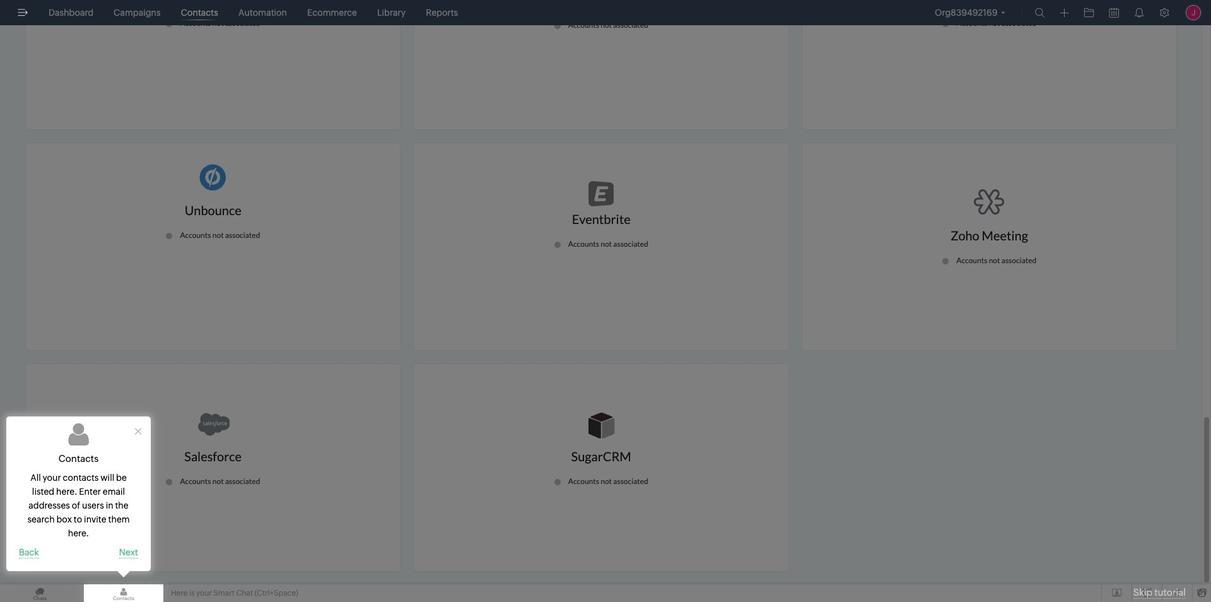 Task type: vqa. For each thing, say whether or not it's contained in the screenshot.
Social
no



Task type: locate. For each thing, give the bounding box(es) containing it.
library
[[377, 8, 406, 18]]

invite
[[84, 514, 106, 525]]

reports
[[426, 8, 458, 18]]

ecommerce link
[[302, 0, 362, 25]]

automation link
[[233, 0, 292, 25]]

contacts inside contacts "link"
[[181, 8, 218, 18]]

email
[[103, 487, 125, 497]]

here. up of at bottom
[[56, 487, 77, 497]]

skip tutorial
[[1134, 587, 1187, 598]]

here. down to
[[68, 528, 89, 538]]

1 horizontal spatial your
[[196, 589, 212, 598]]

here
[[171, 589, 188, 598]]

your right is
[[196, 589, 212, 598]]

box
[[56, 514, 72, 525]]

here.
[[56, 487, 77, 497], [68, 528, 89, 538]]

folder image
[[1085, 8, 1095, 18]]

next
[[119, 547, 138, 557]]

0 horizontal spatial your
[[43, 473, 61, 483]]

your inside all your contacts will be listed here. enter email addresses of users in the search box to invite them here.
[[43, 473, 61, 483]]

all your contacts will be listed here. enter email addresses of users in the search box to invite them here.
[[27, 473, 130, 538]]

back
[[19, 547, 39, 557]]

contacts image
[[84, 585, 163, 602]]

contacts right campaigns link
[[181, 8, 218, 18]]

skip
[[1134, 587, 1153, 598]]

1 horizontal spatial contacts
[[181, 8, 218, 18]]

your
[[43, 473, 61, 483], [196, 589, 212, 598]]

ecommerce
[[307, 8, 357, 18]]

automation
[[239, 8, 287, 18]]

users
[[82, 501, 104, 511]]

org839492169
[[935, 8, 998, 18]]

chat
[[236, 589, 253, 598]]

quick actions image
[[1061, 8, 1070, 18]]

library link
[[372, 0, 411, 25]]

addresses
[[29, 501, 70, 511]]

all
[[30, 473, 41, 483]]

your right all
[[43, 473, 61, 483]]

reports link
[[421, 0, 463, 25]]

0 vertical spatial your
[[43, 473, 61, 483]]

1 vertical spatial contacts
[[59, 453, 99, 464]]

contacts
[[181, 8, 218, 18], [59, 453, 99, 464]]

of
[[72, 501, 80, 511]]

is
[[189, 589, 195, 598]]

0 horizontal spatial contacts
[[59, 453, 99, 464]]

will
[[101, 473, 114, 483]]

0 vertical spatial contacts
[[181, 8, 218, 18]]

contacts up contacts
[[59, 453, 99, 464]]



Task type: describe. For each thing, give the bounding box(es) containing it.
them
[[108, 514, 130, 525]]

0 vertical spatial here.
[[56, 487, 77, 497]]

calendar image
[[1110, 8, 1120, 18]]

campaigns
[[114, 8, 161, 18]]

chats image
[[0, 585, 80, 602]]

1 vertical spatial your
[[196, 589, 212, 598]]

dashboard
[[49, 8, 93, 18]]

listed
[[32, 487, 54, 497]]

smart
[[214, 589, 235, 598]]

tutorial
[[1155, 587, 1187, 598]]

(ctrl+space)
[[255, 589, 298, 598]]

to
[[74, 514, 82, 525]]

notifications image
[[1135, 8, 1145, 18]]

in
[[106, 501, 113, 511]]

contacts link
[[176, 0, 223, 25]]

dashboard link
[[44, 0, 99, 25]]

contacts
[[63, 473, 99, 483]]

here is your smart chat (ctrl+space)
[[171, 589, 298, 598]]

the
[[115, 501, 129, 511]]

search
[[27, 514, 55, 525]]

campaigns link
[[109, 0, 166, 25]]

be
[[116, 473, 127, 483]]

enter
[[79, 487, 101, 497]]

configure settings image
[[1160, 8, 1170, 18]]

search image
[[1036, 8, 1046, 18]]

1 vertical spatial here.
[[68, 528, 89, 538]]



